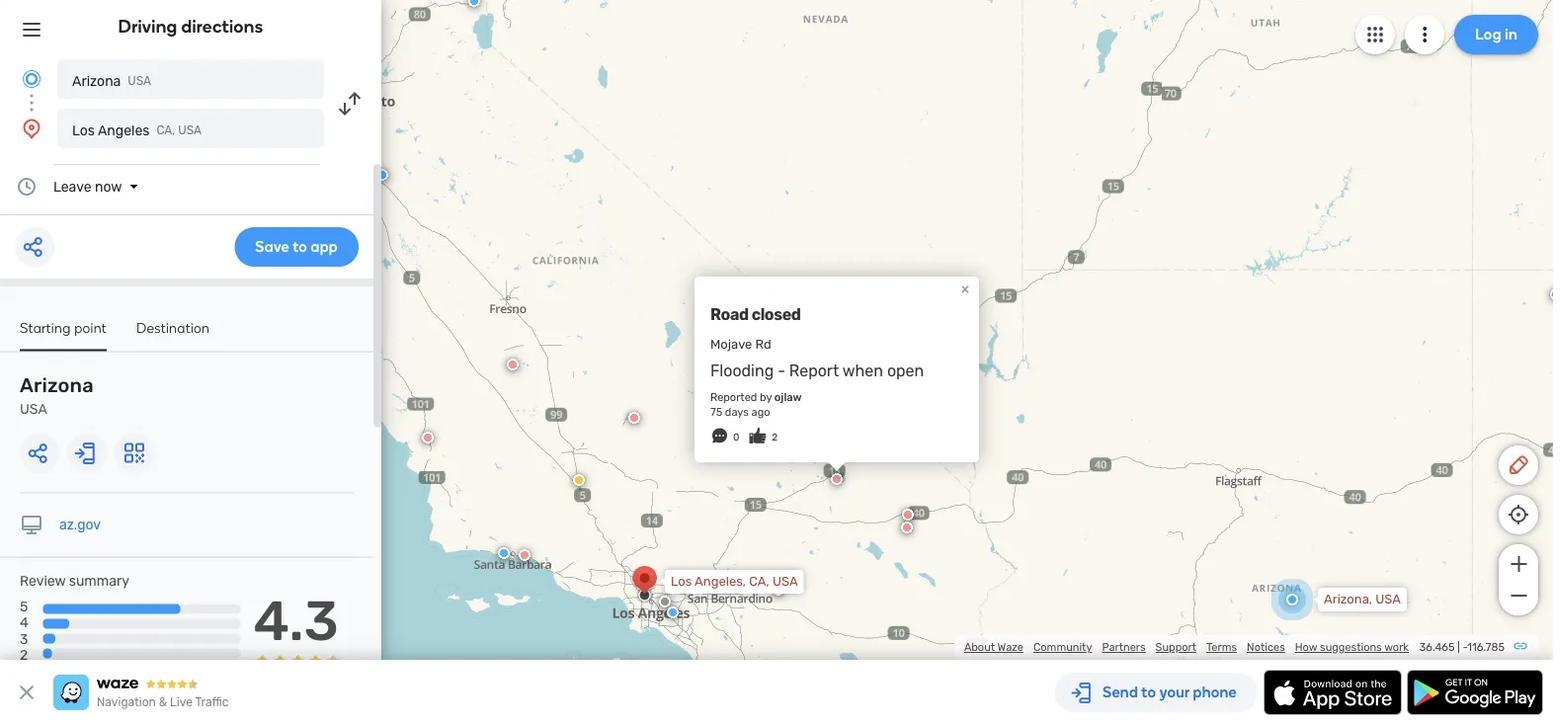 Task type: locate. For each thing, give the bounding box(es) containing it.
work
[[1384, 641, 1409, 654]]

clock image
[[15, 175, 39, 199]]

36.465
[[1419, 641, 1455, 654]]

arizona,
[[1324, 592, 1372, 607]]

usa
[[128, 74, 151, 88], [178, 123, 202, 137], [20, 401, 47, 417], [773, 574, 798, 589], [1375, 592, 1401, 607]]

los left angeles
[[72, 122, 95, 138]]

1 horizontal spatial los
[[671, 574, 692, 589]]

- right |
[[1463, 641, 1467, 654]]

ca, for angeles
[[157, 123, 175, 137]]

arizona up angeles
[[72, 73, 121, 89]]

× link
[[956, 279, 974, 298]]

road closed
[[710, 305, 801, 323]]

zoom in image
[[1506, 552, 1531, 576]]

2 down 4
[[20, 646, 28, 663]]

0 horizontal spatial ca,
[[157, 123, 175, 137]]

los
[[72, 122, 95, 138], [671, 574, 692, 589]]

road
[[710, 305, 749, 323]]

ca,
[[157, 123, 175, 137], [749, 574, 769, 589]]

angeles,
[[695, 574, 746, 589]]

usa right angeles,
[[773, 574, 798, 589]]

arizona usa down starting point button in the top left of the page
[[20, 374, 94, 417]]

x image
[[15, 681, 39, 704]]

arizona usa
[[72, 73, 151, 89], [20, 374, 94, 417]]

0 vertical spatial 2
[[772, 431, 778, 443]]

ca, right angeles
[[157, 123, 175, 137]]

los up accident icon on the left of the page
[[671, 574, 692, 589]]

about
[[964, 641, 995, 654]]

leave now
[[53, 178, 122, 195]]

0 vertical spatial -
[[778, 362, 785, 380]]

0 vertical spatial arizona usa
[[72, 73, 151, 89]]

0 horizontal spatial -
[[778, 362, 785, 380]]

usa right arizona,
[[1375, 592, 1401, 607]]

summary
[[69, 573, 129, 589]]

arizona down starting point button in the top left of the page
[[20, 374, 94, 397]]

0 horizontal spatial los
[[72, 122, 95, 138]]

1 vertical spatial -
[[1463, 641, 1467, 654]]

partners link
[[1102, 641, 1146, 654]]

los angeles ca, usa
[[72, 122, 202, 138]]

usa inside 'los angeles ca, usa'
[[178, 123, 202, 137]]

police image
[[667, 607, 679, 618]]

point
[[74, 319, 107, 336]]

notices link
[[1247, 641, 1285, 654]]

-
[[778, 362, 785, 380], [1463, 641, 1467, 654]]

open
[[887, 362, 924, 380]]

0 horizontal spatial 2
[[20, 646, 28, 663]]

navigation & live traffic
[[97, 696, 229, 709]]

support
[[1156, 641, 1196, 654]]

0 vertical spatial los
[[72, 122, 95, 138]]

los for angeles
[[72, 122, 95, 138]]

police image
[[468, 0, 480, 7], [376, 169, 388, 181], [1550, 288, 1553, 300], [498, 547, 510, 559]]

2
[[772, 431, 778, 443], [20, 646, 28, 663]]

destination button
[[136, 319, 210, 349]]

- up 'ojlaw'
[[778, 362, 785, 380]]

usa right angeles
[[178, 123, 202, 137]]

arizona
[[72, 73, 121, 89], [20, 374, 94, 397]]

driving
[[118, 16, 177, 37]]

1 horizontal spatial -
[[1463, 641, 1467, 654]]

arizona usa up angeles
[[72, 73, 151, 89]]

1 vertical spatial arizona usa
[[20, 374, 94, 417]]

report
[[789, 362, 839, 380]]

4.3
[[253, 588, 339, 654]]

1 horizontal spatial 2
[[772, 431, 778, 443]]

ca, inside 'los angeles ca, usa'
[[157, 123, 175, 137]]

angeles
[[98, 122, 150, 138]]

road closed image
[[628, 412, 640, 424], [422, 432, 434, 444], [902, 509, 914, 521], [901, 522, 913, 533], [773, 584, 784, 596]]

suggestions
[[1320, 641, 1382, 654]]

1 vertical spatial los
[[671, 574, 692, 589]]

5
[[20, 599, 28, 615]]

2 right 0
[[772, 431, 778, 443]]

days
[[725, 405, 749, 418]]

ca, right angeles,
[[749, 574, 769, 589]]

hazard image
[[573, 474, 585, 486]]

arizona, usa
[[1324, 592, 1401, 607]]

0 vertical spatial arizona
[[72, 73, 121, 89]]

az.gov
[[59, 517, 101, 533]]

1 vertical spatial ca,
[[749, 574, 769, 589]]

1 horizontal spatial ca,
[[749, 574, 769, 589]]

community link
[[1033, 641, 1092, 654]]

navigation
[[97, 696, 156, 709]]

partners
[[1102, 641, 1146, 654]]

when
[[842, 362, 883, 380]]

0 vertical spatial ca,
[[157, 123, 175, 137]]

support link
[[1156, 641, 1196, 654]]

starting point button
[[20, 319, 107, 351]]

1 vertical spatial 2
[[20, 646, 28, 663]]

road closed image
[[507, 359, 519, 370], [519, 549, 531, 561]]

36.465 | -116.785
[[1419, 641, 1505, 654]]



Task type: vqa. For each thing, say whether or not it's contained in the screenshot.
Avenue,
no



Task type: describe. For each thing, give the bounding box(es) containing it.
0
[[733, 431, 739, 443]]

now
[[95, 178, 122, 195]]

reported
[[710, 390, 757, 404]]

live
[[170, 696, 193, 709]]

waze
[[997, 641, 1023, 654]]

×
[[961, 279, 970, 298]]

1 vertical spatial road closed image
[[519, 549, 531, 561]]

116.785
[[1467, 641, 1505, 654]]

traffic
[[195, 696, 229, 709]]

leave
[[53, 178, 91, 195]]

review
[[20, 573, 66, 589]]

- inside mojave rd flooding - report when open reported by ojlaw 75 days ago
[[778, 362, 785, 380]]

link image
[[1513, 638, 1528, 654]]

3
[[20, 631, 28, 647]]

current location image
[[20, 67, 43, 91]]

4
[[20, 615, 28, 631]]

usa down starting point button in the top left of the page
[[20, 401, 47, 417]]

community
[[1033, 641, 1092, 654]]

los angeles, ca, usa
[[671, 574, 798, 589]]

&
[[159, 696, 167, 709]]

zoom out image
[[1506, 584, 1531, 608]]

how suggestions work link
[[1295, 641, 1409, 654]]

75
[[710, 405, 722, 418]]

ca, for angeles,
[[749, 574, 769, 589]]

about waze community partners support terms notices how suggestions work
[[964, 641, 1409, 654]]

pencil image
[[1507, 453, 1530, 477]]

flooding
[[710, 362, 774, 380]]

destination
[[136, 319, 210, 336]]

ojlaw
[[774, 390, 802, 404]]

az.gov link
[[59, 517, 101, 533]]

how
[[1295, 641, 1317, 654]]

ago
[[751, 405, 770, 418]]

1 vertical spatial arizona
[[20, 374, 94, 397]]

starting point
[[20, 319, 107, 336]]

review summary
[[20, 573, 129, 589]]

mojave
[[710, 337, 752, 352]]

0 vertical spatial road closed image
[[507, 359, 519, 370]]

starting
[[20, 319, 71, 336]]

location image
[[20, 117, 43, 140]]

computer image
[[20, 513, 43, 537]]

directions
[[181, 16, 263, 37]]

los for angeles,
[[671, 574, 692, 589]]

closed
[[751, 305, 801, 323]]

rd
[[755, 337, 771, 352]]

2 inside 5 4 3 2
[[20, 646, 28, 663]]

notices
[[1247, 641, 1285, 654]]

usa up 'los angeles ca, usa'
[[128, 74, 151, 88]]

terms
[[1206, 641, 1237, 654]]

terms link
[[1206, 641, 1237, 654]]

driving directions
[[118, 16, 263, 37]]

accident image
[[659, 596, 671, 608]]

5 4 3 2
[[20, 599, 28, 663]]

about waze link
[[964, 641, 1023, 654]]

mojave rd flooding - report when open reported by ojlaw 75 days ago
[[710, 337, 924, 418]]

by
[[760, 390, 772, 404]]

|
[[1457, 641, 1460, 654]]



